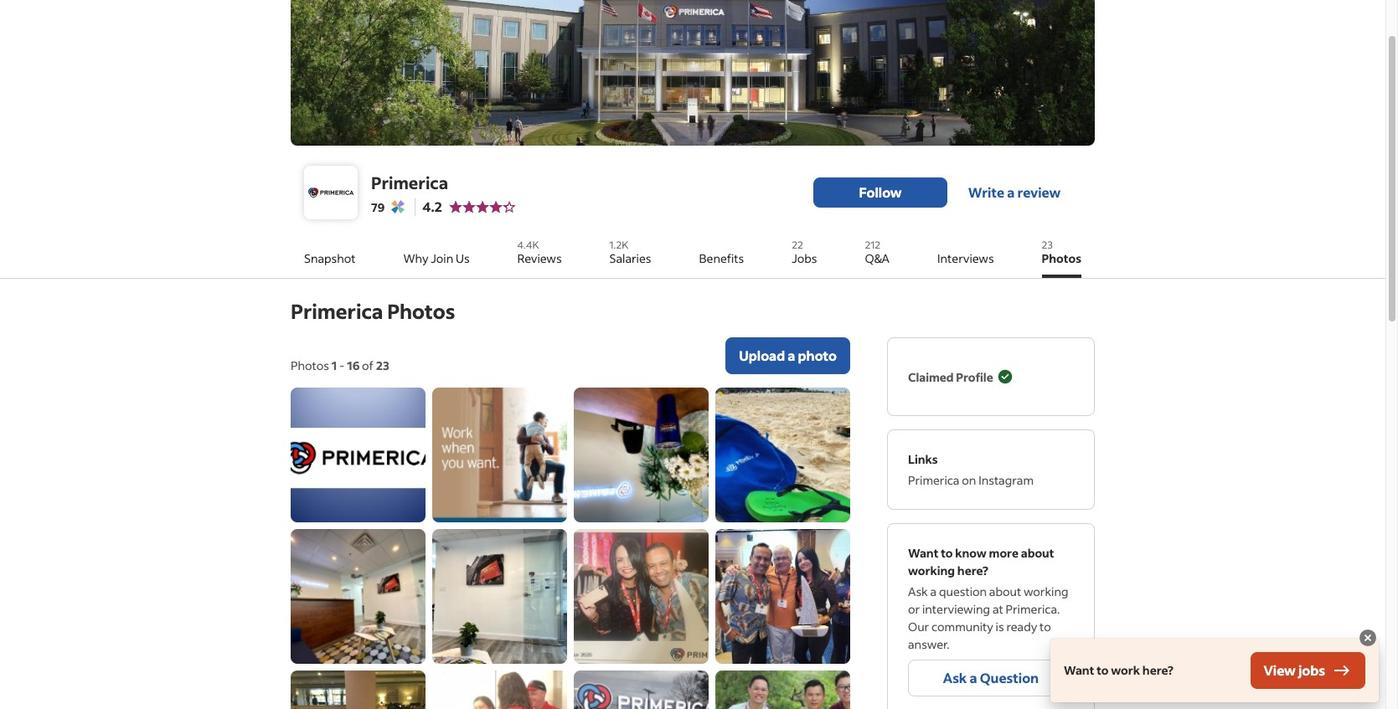 Task type: describe. For each thing, give the bounding box(es) containing it.
want to know more about working here? ask a question about working or interviewing at primerica. our community is ready to answer.
[[908, 545, 1069, 653]]

write
[[968, 183, 1005, 201]]

want for want to work here?
[[1064, 663, 1094, 679]]

0 horizontal spatial working
[[908, 563, 955, 579]]

photo of primerica, markham branch image
[[432, 529, 567, 664]]

primerica for primerica photos
[[291, 298, 383, 324]]

primerica on instagram link
[[908, 472, 1074, 489]]

a for write
[[1007, 183, 1015, 201]]

claimed profile
[[908, 369, 993, 385]]

primerica.
[[1006, 602, 1060, 617]]

to for want to work here?
[[1097, 663, 1109, 679]]

4.4k
[[517, 239, 539, 251]]

upload
[[739, 347, 785, 364]]

our
[[908, 619, 929, 635]]

more
[[989, 545, 1019, 561]]

view jobs link
[[1250, 653, 1366, 690]]

upload a photo
[[739, 347, 837, 364]]

1
[[332, 358, 337, 374]]

join
[[431, 251, 453, 266]]

snapshot
[[304, 251, 356, 266]]

jobs
[[1299, 662, 1325, 679]]

photo of primerica, markham office image
[[574, 388, 709, 523]]

primerica photos
[[291, 298, 455, 324]]

work wellbeing logo image
[[391, 200, 405, 214]]

photo
[[798, 347, 837, 364]]

interviewing
[[922, 602, 990, 617]]

community
[[932, 619, 993, 635]]

salaries
[[610, 251, 651, 266]]

jobs
[[792, 251, 817, 266]]

a for ask
[[970, 669, 977, 687]]

follow
[[859, 183, 902, 201]]

is
[[996, 619, 1004, 635]]

reviews
[[517, 251, 562, 266]]

on
[[962, 473, 976, 488]]

write a review link
[[948, 178, 1082, 208]]

why join us link
[[403, 233, 470, 278]]

here? inside want to know more about working here? ask a question about working or interviewing at primerica. our community is ready to answer.
[[957, 563, 988, 579]]

review
[[1018, 183, 1061, 201]]

primerica corporate headquarters in duluth, georgia image
[[291, 0, 1095, 146]]

work
[[1111, 663, 1140, 679]]

4.2
[[422, 198, 442, 215]]

links
[[908, 452, 938, 467]]

snapshot link
[[304, 233, 356, 278]]

question
[[939, 584, 987, 600]]

photos 1 - 16 of 23
[[291, 358, 389, 374]]

upload a photo button
[[726, 338, 850, 374]]



Task type: locate. For each thing, give the bounding box(es) containing it.
1 vertical spatial about
[[989, 584, 1021, 600]]

photo of primerica, bahamas image
[[715, 529, 850, 664]]

benefits
[[699, 251, 744, 266]]

1 horizontal spatial 23
[[1042, 239, 1053, 251]]

0 vertical spatial want
[[908, 545, 939, 561]]

1 vertical spatial want
[[1064, 663, 1094, 679]]

primerica for primerica
[[371, 171, 448, 193]]

view jobs
[[1264, 662, 1325, 679]]

to
[[941, 545, 953, 561], [1040, 619, 1051, 635], [1097, 663, 1109, 679]]

why
[[403, 251, 429, 266]]

2 vertical spatial photos
[[291, 358, 329, 374]]

1 vertical spatial photos
[[387, 298, 455, 324]]

2 vertical spatial to
[[1097, 663, 1109, 679]]

here? right work
[[1143, 663, 1174, 679]]

0 horizontal spatial ask
[[908, 584, 928, 600]]

23 down review
[[1042, 239, 1053, 251]]

us
[[456, 251, 470, 266]]

0 vertical spatial photos
[[1042, 251, 1082, 266]]

of
[[362, 358, 374, 374]]

1 horizontal spatial ask
[[943, 669, 967, 687]]

1 horizontal spatial photos
[[387, 298, 455, 324]]

1.2k
[[610, 239, 629, 251]]

photo of primerica, work from home opportunity image
[[432, 388, 567, 523]]

16
[[347, 358, 360, 374]]

claimed
[[908, 369, 954, 385]]

primerica
[[371, 171, 448, 193], [291, 298, 383, 324], [908, 473, 960, 488]]

photos for 23
[[1042, 251, 1082, 266]]

instagram
[[979, 473, 1034, 488]]

1 horizontal spatial working
[[1024, 584, 1069, 600]]

4.4k reviews
[[517, 239, 562, 266]]

photo of primerica, evento bahamas image
[[574, 529, 709, 664]]

1 vertical spatial working
[[1024, 584, 1069, 600]]

photo of primerica, primerica company trip in hawaii image
[[715, 388, 850, 523]]

working
[[908, 563, 955, 579], [1024, 584, 1069, 600]]

a inside write a review link
[[1007, 183, 1015, 201]]

primerica down links
[[908, 473, 960, 488]]

1 vertical spatial to
[[1040, 619, 1051, 635]]

a left photo
[[788, 347, 795, 364]]

want to work here?
[[1064, 663, 1174, 679]]

ready
[[1007, 619, 1037, 635]]

a
[[1007, 183, 1015, 201], [788, 347, 795, 364], [930, 584, 937, 600], [970, 669, 977, 687]]

profile
[[956, 369, 993, 385]]

79
[[371, 199, 385, 215]]

23 photos
[[1042, 239, 1082, 266]]

1.2k salaries
[[610, 239, 651, 266]]

2 horizontal spatial photos
[[1042, 251, 1082, 266]]

1 horizontal spatial to
[[1040, 619, 1051, 635]]

1 horizontal spatial want
[[1064, 663, 1094, 679]]

want for want to know more about working here? ask a question about working or interviewing at primerica. our community is ready to answer.
[[908, 545, 939, 561]]

answer.
[[908, 637, 950, 653]]

1 horizontal spatial here?
[[1143, 663, 1174, 679]]

23 inside the 23 photos
[[1042, 239, 1053, 251]]

links primerica on instagram
[[908, 452, 1034, 488]]

want left 'know'
[[908, 545, 939, 561]]

primerica inside links primerica on instagram
[[908, 473, 960, 488]]

question
[[980, 669, 1039, 687]]

q&a
[[865, 251, 890, 266]]

0 vertical spatial here?
[[957, 563, 988, 579]]

0 vertical spatial working
[[908, 563, 955, 579]]

1 vertical spatial 23
[[376, 358, 389, 374]]

22
[[792, 239, 803, 251]]

or
[[908, 602, 920, 617]]

0 vertical spatial to
[[941, 545, 953, 561]]

0 vertical spatial ask
[[908, 584, 928, 600]]

close image
[[1358, 628, 1378, 648]]

photo of primerica, join us. be apart of something different instead of the usual image
[[291, 388, 426, 523]]

photos for primerica
[[387, 298, 455, 324]]

write a review
[[968, 183, 1061, 201]]

to left work
[[1097, 663, 1109, 679]]

0 vertical spatial about
[[1021, 545, 1054, 561]]

a inside upload a photo button
[[788, 347, 795, 364]]

0 vertical spatial 23
[[1042, 239, 1053, 251]]

2 horizontal spatial to
[[1097, 663, 1109, 679]]

ask
[[908, 584, 928, 600], [943, 669, 967, 687]]

here? down 'know'
[[957, 563, 988, 579]]

primerica down snapshot
[[291, 298, 383, 324]]

a for upload
[[788, 347, 795, 364]]

photos down why
[[387, 298, 455, 324]]

ask a question
[[943, 669, 1039, 687]]

why join us
[[403, 251, 470, 266]]

0 horizontal spatial 23
[[376, 358, 389, 374]]

want left work
[[1064, 663, 1094, 679]]

follow button
[[814, 178, 948, 208]]

working up question
[[908, 563, 955, 579]]

about up at
[[989, 584, 1021, 600]]

0 horizontal spatial want
[[908, 545, 939, 561]]

-
[[339, 358, 345, 374]]

23
[[1042, 239, 1053, 251], [376, 358, 389, 374]]

about
[[1021, 545, 1054, 561], [989, 584, 1021, 600]]

benefits link
[[699, 233, 744, 278]]

photos down review
[[1042, 251, 1082, 266]]

photo of primerica, markham branch image
[[291, 529, 426, 664]]

to down primerica.
[[1040, 619, 1051, 635]]

working up primerica.
[[1024, 584, 1069, 600]]

photos
[[1042, 251, 1082, 266], [387, 298, 455, 324], [291, 358, 329, 374]]

view
[[1264, 662, 1296, 679]]

ask a question link
[[908, 660, 1074, 697]]

to for want to know more about working here? ask a question about working or interviewing at primerica. our community is ready to answer.
[[941, 545, 953, 561]]

to left 'know'
[[941, 545, 953, 561]]

1 vertical spatial primerica
[[291, 298, 383, 324]]

0 horizontal spatial here?
[[957, 563, 988, 579]]

22 jobs
[[792, 239, 817, 266]]

want
[[908, 545, 939, 561], [1064, 663, 1094, 679]]

at
[[993, 602, 1003, 617]]

ask down answer.
[[943, 669, 967, 687]]

primerica up work wellbeing logo
[[371, 171, 448, 193]]

ask inside want to know more about working here? ask a question about working or interviewing at primerica. our community is ready to answer.
[[908, 584, 928, 600]]

want inside want to know more about working here? ask a question about working or interviewing at primerica. our community is ready to answer.
[[908, 545, 939, 561]]

know
[[955, 545, 987, 561]]

ask up or
[[908, 584, 928, 600]]

photos left 1
[[291, 358, 329, 374]]

2 vertical spatial primerica
[[908, 473, 960, 488]]

interviews link
[[938, 233, 994, 278]]

0 vertical spatial primerica
[[371, 171, 448, 193]]

0 horizontal spatial to
[[941, 545, 953, 561]]

a inside want to know more about working here? ask a question about working or interviewing at primerica. our community is ready to answer.
[[930, 584, 937, 600]]

about right more
[[1021, 545, 1054, 561]]

interviews
[[938, 251, 994, 266]]

23 right of
[[376, 358, 389, 374]]

1 vertical spatial ask
[[943, 669, 967, 687]]

claimed profile button
[[908, 359, 1013, 395]]

here?
[[957, 563, 988, 579], [1143, 663, 1174, 679]]

a up interviewing
[[930, 584, 937, 600]]

a right write
[[1007, 183, 1015, 201]]

1 vertical spatial here?
[[1143, 663, 1174, 679]]

0 horizontal spatial photos
[[291, 358, 329, 374]]

212
[[865, 239, 881, 251]]

212 q&a
[[865, 239, 890, 266]]

a left 'question'
[[970, 669, 977, 687]]



Task type: vqa. For each thing, say whether or not it's contained in the screenshot.
the bottommost ABOUT
yes



